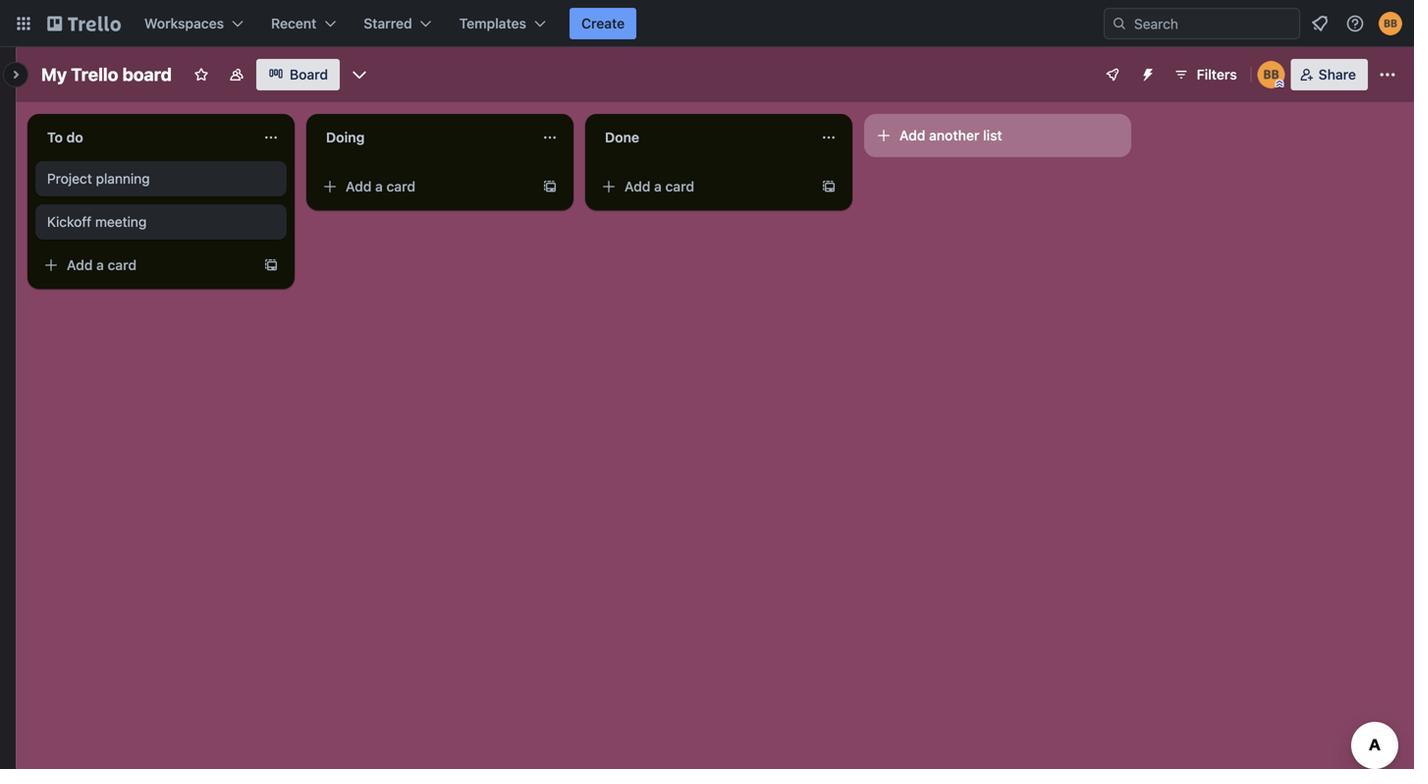 Task type: locate. For each thing, give the bounding box(es) containing it.
card for doing
[[387, 178, 416, 195]]

workspaces
[[144, 15, 224, 31]]

card for done
[[666, 178, 695, 195]]

To do text field
[[35, 122, 251, 153]]

share
[[1319, 66, 1357, 83]]

1 horizontal spatial card
[[387, 178, 416, 195]]

create from template… image
[[821, 179, 837, 195], [263, 257, 279, 273]]

templates
[[459, 15, 527, 31]]

a down done text field
[[654, 178, 662, 195]]

a down doing text field
[[375, 178, 383, 195]]

starred
[[364, 15, 412, 31]]

0 notifications image
[[1309, 12, 1332, 35]]

add a card button down done text field
[[593, 171, 813, 202]]

add a card button for doing
[[314, 171, 534, 202]]

power ups image
[[1105, 67, 1121, 83]]

add a card button
[[314, 171, 534, 202], [593, 171, 813, 202], [35, 250, 255, 281]]

board
[[122, 64, 172, 85]]

my
[[41, 64, 67, 85]]

a for done
[[654, 178, 662, 195]]

a
[[375, 178, 383, 195], [654, 178, 662, 195], [96, 257, 104, 273]]

templates button
[[448, 8, 558, 39]]

create from template… image for left add a card button
[[263, 257, 279, 273]]

back to home image
[[47, 8, 121, 39]]

card
[[387, 178, 416, 195], [666, 178, 695, 195], [108, 257, 137, 273]]

add a card down 'done'
[[625, 178, 695, 195]]

to do
[[47, 129, 83, 145]]

card down done text field
[[666, 178, 695, 195]]

bob builder (bobbuilder40) image
[[1379, 12, 1403, 35]]

1 horizontal spatial add a card button
[[314, 171, 534, 202]]

project
[[47, 170, 92, 187]]

1 horizontal spatial create from template… image
[[821, 179, 837, 195]]

add left another
[[900, 127, 926, 143]]

this member is an admin of this board. image
[[1276, 80, 1285, 88]]

bob builder (bobbuilder40) image
[[1258, 61, 1286, 88]]

add a card button down doing text field
[[314, 171, 534, 202]]

meeting
[[95, 214, 147, 230]]

customize views image
[[350, 65, 370, 84]]

add down doing
[[346, 178, 372, 195]]

add a card for done
[[625, 178, 695, 195]]

kickoff
[[47, 214, 91, 230]]

create from template… image for add a card button associated with done
[[821, 179, 837, 195]]

2 horizontal spatial add a card button
[[593, 171, 813, 202]]

board link
[[256, 59, 340, 90]]

done
[[605, 129, 640, 145]]

create from template… image
[[542, 179, 558, 195]]

do
[[66, 129, 83, 145]]

0 horizontal spatial add a card button
[[35, 250, 255, 281]]

project planning
[[47, 170, 150, 187]]

add inside button
[[900, 127, 926, 143]]

add down 'done'
[[625, 178, 651, 195]]

kickoff meeting
[[47, 214, 147, 230]]

1 horizontal spatial a
[[375, 178, 383, 195]]

add for left add a card button
[[67, 257, 93, 273]]

add a card
[[346, 178, 416, 195], [625, 178, 695, 195], [67, 257, 137, 273]]

list
[[983, 127, 1003, 143]]

share button
[[1292, 59, 1368, 90]]

automation image
[[1132, 59, 1160, 86]]

card down 'meeting'
[[108, 257, 137, 273]]

workspace visible image
[[229, 67, 245, 83]]

add a card button down kickoff meeting link
[[35, 250, 255, 281]]

2 horizontal spatial add a card
[[625, 178, 695, 195]]

search image
[[1112, 16, 1128, 31]]

0 horizontal spatial create from template… image
[[263, 257, 279, 273]]

another
[[929, 127, 980, 143]]

add a card down doing
[[346, 178, 416, 195]]

to
[[47, 129, 63, 145]]

my trello board
[[41, 64, 172, 85]]

2 horizontal spatial a
[[654, 178, 662, 195]]

add
[[900, 127, 926, 143], [346, 178, 372, 195], [625, 178, 651, 195], [67, 257, 93, 273]]

filters button
[[1168, 59, 1243, 90]]

1 vertical spatial create from template… image
[[263, 257, 279, 273]]

2 horizontal spatial card
[[666, 178, 695, 195]]

a down kickoff meeting
[[96, 257, 104, 273]]

add a card down kickoff meeting
[[67, 257, 137, 273]]

0 vertical spatial create from template… image
[[821, 179, 837, 195]]

add for add a card button associated with done
[[625, 178, 651, 195]]

1 horizontal spatial add a card
[[346, 178, 416, 195]]

Search field
[[1128, 9, 1300, 38]]

show menu image
[[1378, 65, 1398, 84]]

card down doing text field
[[387, 178, 416, 195]]

add down kickoff
[[67, 257, 93, 273]]



Task type: describe. For each thing, give the bounding box(es) containing it.
doing
[[326, 129, 365, 145]]

primary element
[[0, 0, 1415, 47]]

create button
[[570, 8, 637, 39]]

starred button
[[352, 8, 444, 39]]

Board name text field
[[31, 59, 182, 90]]

star or unstar board image
[[193, 67, 209, 83]]

Doing text field
[[314, 122, 530, 153]]

workspaces button
[[133, 8, 255, 39]]

a for doing
[[375, 178, 383, 195]]

add another list button
[[864, 114, 1132, 157]]

Done text field
[[593, 122, 809, 153]]

trello
[[71, 64, 118, 85]]

add for add another list button
[[900, 127, 926, 143]]

open information menu image
[[1346, 14, 1365, 33]]

recent
[[271, 15, 317, 31]]

add a card button for done
[[593, 171, 813, 202]]

add another list
[[900, 127, 1003, 143]]

create
[[582, 15, 625, 31]]

planning
[[96, 170, 150, 187]]

0 horizontal spatial a
[[96, 257, 104, 273]]

board
[[290, 66, 328, 83]]

kickoff meeting link
[[47, 212, 275, 232]]

add a card for doing
[[346, 178, 416, 195]]

add for doing's add a card button
[[346, 178, 372, 195]]

0 horizontal spatial add a card
[[67, 257, 137, 273]]

filters
[[1197, 66, 1237, 83]]

project planning link
[[47, 169, 275, 189]]

recent button
[[259, 8, 348, 39]]

0 horizontal spatial card
[[108, 257, 137, 273]]



Task type: vqa. For each thing, say whether or not it's contained in the screenshot.
meeting
yes



